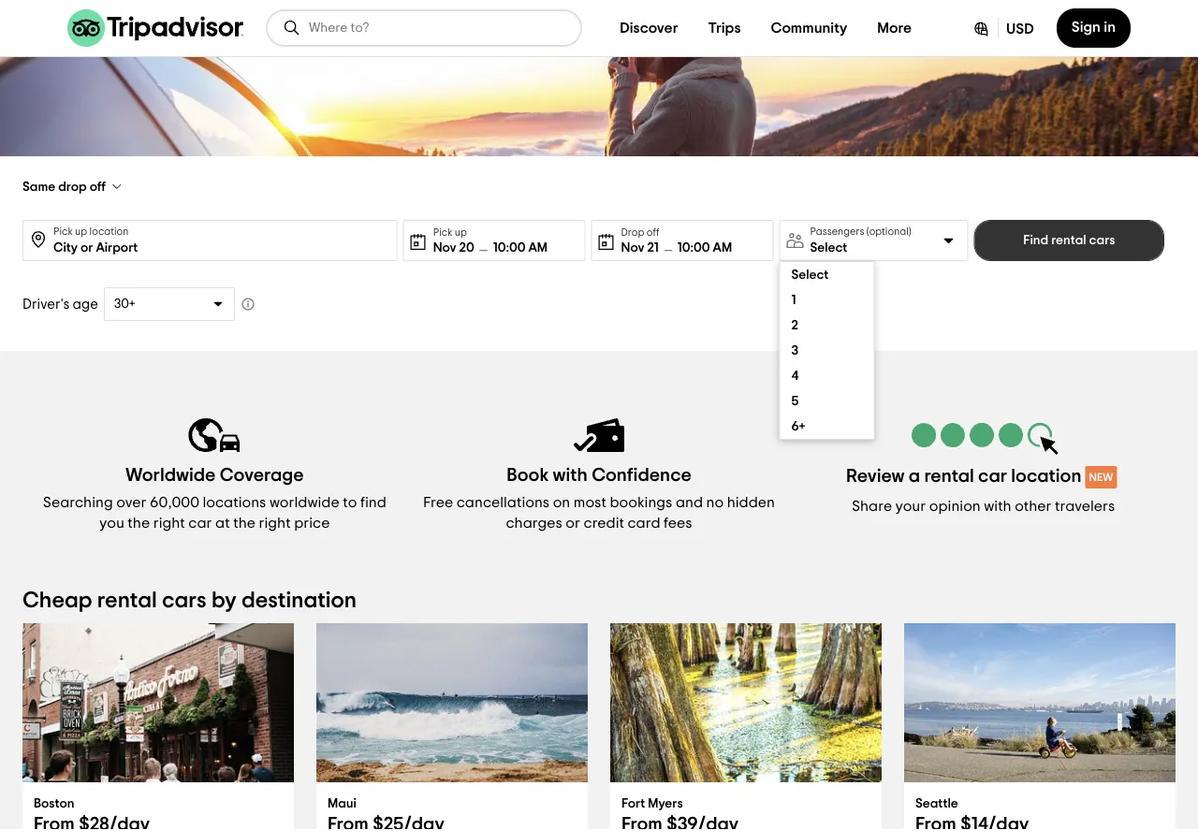 Task type: describe. For each thing, give the bounding box(es) containing it.
locations
[[203, 495, 266, 510]]

1 2 3 4 5 6+
[[791, 293, 805, 433]]

60,000
[[150, 495, 199, 510]]

10:00 am for nov 20
[[493, 241, 548, 254]]

same drop off
[[22, 180, 106, 193]]

pick up
[[433, 227, 467, 237]]

passengers
[[810, 227, 864, 237]]

hidden
[[727, 495, 775, 510]]

drop
[[621, 227, 644, 237]]

rental for cheap rental cars by destination
[[97, 590, 157, 612]]

sign in link
[[1057, 8, 1131, 48]]

cheap rental cars by destination
[[22, 590, 357, 612]]

nov for nov 20
[[433, 241, 456, 254]]

discover
[[620, 21, 678, 36]]

find
[[1023, 234, 1049, 247]]

searching
[[43, 495, 113, 510]]

new
[[1089, 472, 1113, 483]]

community
[[771, 21, 847, 36]]

1 horizontal spatial rental
[[924, 467, 974, 486]]

3
[[791, 344, 799, 357]]

free cancellations on most bookings and no hidden charges or credit card fees
[[423, 495, 775, 531]]

confidence
[[592, 466, 692, 485]]

in
[[1104, 20, 1116, 35]]

credit
[[584, 516, 624, 531]]

more
[[877, 21, 912, 36]]

cars for find
[[1089, 234, 1115, 247]]

pick for drop off
[[53, 227, 73, 237]]

seattle link
[[904, 623, 1176, 830]]

0 vertical spatial with
[[553, 466, 588, 485]]

1 right from the left
[[153, 516, 185, 531]]

6+
[[791, 420, 805, 433]]

1 horizontal spatial location
[[1011, 467, 1082, 486]]

on
[[553, 495, 570, 510]]

usd
[[1006, 22, 1034, 37]]

cancellations
[[457, 495, 550, 510]]

1 the from the left
[[128, 516, 150, 531]]

fort myers
[[622, 797, 683, 810]]

review a rental car location new
[[846, 467, 1113, 486]]

car inside the searching over 60,000 locations worldwide to find you the right car at the right price
[[188, 516, 212, 531]]

seattle
[[916, 797, 958, 810]]

find
[[360, 495, 386, 510]]

up for drop off
[[75, 227, 87, 237]]

1 vertical spatial select
[[791, 268, 829, 281]]

cheap
[[22, 590, 92, 612]]

boston
[[34, 797, 74, 810]]

opinion
[[929, 499, 981, 514]]

1
[[791, 293, 796, 307]]

driver's age
[[22, 297, 98, 311]]

pick for nov 21
[[433, 227, 452, 237]]

discover button
[[605, 9, 693, 47]]

trips
[[708, 21, 741, 36]]

nov for nov 21
[[621, 241, 644, 254]]

1 vertical spatial with
[[984, 499, 1012, 514]]

price
[[294, 516, 330, 531]]

passengers (optional) select
[[810, 227, 911, 254]]

20
[[459, 241, 474, 254]]

cars for cheap
[[162, 590, 207, 612]]

30+
[[114, 298, 135, 311]]

Search search field
[[309, 20, 566, 37]]

pick up location
[[53, 227, 129, 237]]

drop
[[58, 180, 87, 193]]

am for 20
[[528, 241, 548, 254]]

over
[[116, 495, 147, 510]]



Task type: locate. For each thing, give the bounding box(es) containing it.
0 horizontal spatial rental
[[97, 590, 157, 612]]

searching over 60,000 locations worldwide to find you the right car at the right price
[[43, 495, 386, 531]]

0 vertical spatial location
[[90, 227, 129, 237]]

share your opinion with other travelers
[[852, 499, 1115, 514]]

to
[[343, 495, 357, 510]]

0 horizontal spatial 10:00
[[493, 241, 526, 254]]

at
[[215, 516, 230, 531]]

with down review a rental car location new at the right bottom of page
[[984, 499, 1012, 514]]

0 vertical spatial off
[[90, 180, 106, 193]]

1 vertical spatial cars
[[162, 590, 207, 612]]

car left at at the bottom
[[188, 516, 212, 531]]

10:00 right 21
[[678, 241, 710, 254]]

boston link
[[22, 623, 294, 830]]

worldwide
[[125, 466, 216, 485]]

rental right find
[[1051, 234, 1086, 247]]

0 horizontal spatial am
[[528, 241, 548, 254]]

nov down pick up
[[433, 241, 456, 254]]

car
[[978, 467, 1007, 486], [188, 516, 212, 531]]

right down 60,000
[[153, 516, 185, 531]]

drop off
[[621, 227, 659, 237]]

2 nov from the left
[[621, 241, 644, 254]]

bookings
[[610, 495, 672, 510]]

rental right cheap
[[97, 590, 157, 612]]

2 up from the left
[[455, 227, 467, 237]]

or
[[566, 516, 580, 531]]

off right drop
[[90, 180, 106, 193]]

find rental cars
[[1023, 234, 1115, 247]]

4
[[791, 369, 799, 382]]

pick up nov 20
[[433, 227, 452, 237]]

pick down same drop off on the top of page
[[53, 227, 73, 237]]

car up share your opinion with other travelers
[[978, 467, 1007, 486]]

0 vertical spatial car
[[978, 467, 1007, 486]]

1 vertical spatial rental
[[924, 467, 974, 486]]

coverage
[[220, 466, 304, 485]]

the right at at the bottom
[[233, 516, 256, 531]]

select up 1
[[791, 268, 829, 281]]

and
[[676, 495, 703, 510]]

2 am from the left
[[713, 241, 732, 254]]

same
[[22, 180, 55, 193]]

destination
[[241, 590, 357, 612]]

right down worldwide
[[259, 516, 291, 531]]

up down drop
[[75, 227, 87, 237]]

up
[[75, 227, 87, 237], [455, 227, 467, 237]]

share
[[852, 499, 892, 514]]

maui link
[[316, 623, 588, 830]]

rental for find rental cars
[[1051, 234, 1086, 247]]

rental
[[1051, 234, 1086, 247], [924, 467, 974, 486], [97, 590, 157, 612]]

0 horizontal spatial off
[[90, 180, 106, 193]]

am right the 20
[[528, 241, 548, 254]]

fort myers link
[[610, 623, 882, 830]]

sign in
[[1072, 20, 1116, 35]]

1 up from the left
[[75, 227, 87, 237]]

1 horizontal spatial cars
[[1089, 234, 1115, 247]]

0 vertical spatial select
[[810, 241, 847, 254]]

usd button
[[957, 8, 1049, 48]]

1 horizontal spatial up
[[455, 227, 467, 237]]

worldwide
[[270, 495, 340, 510]]

0 horizontal spatial right
[[153, 516, 185, 531]]

maui
[[328, 797, 357, 810]]

1 horizontal spatial the
[[233, 516, 256, 531]]

0 horizontal spatial up
[[75, 227, 87, 237]]

find rental cars button
[[974, 220, 1165, 261]]

driver's
[[22, 297, 70, 311]]

your
[[896, 499, 926, 514]]

fort
[[622, 797, 645, 810]]

1 horizontal spatial nov
[[621, 241, 644, 254]]

10:00 am right 21
[[678, 241, 732, 254]]

book with confidence
[[507, 466, 692, 485]]

select inside passengers (optional) select
[[810, 241, 847, 254]]

1 horizontal spatial car
[[978, 467, 1007, 486]]

1 horizontal spatial off
[[647, 227, 659, 237]]

1 pick from the left
[[53, 227, 73, 237]]

1 horizontal spatial right
[[259, 516, 291, 531]]

(optional)
[[867, 227, 911, 237]]

2 10:00 am from the left
[[678, 241, 732, 254]]

2 right from the left
[[259, 516, 291, 531]]

up for nov 21
[[455, 227, 467, 237]]

0 horizontal spatial cars
[[162, 590, 207, 612]]

1 am from the left
[[528, 241, 548, 254]]

0 horizontal spatial with
[[553, 466, 588, 485]]

1 vertical spatial off
[[647, 227, 659, 237]]

search image
[[283, 19, 301, 37]]

no
[[706, 495, 724, 510]]

1 horizontal spatial 10:00 am
[[678, 241, 732, 254]]

0 horizontal spatial location
[[90, 227, 129, 237]]

rental inside find rental cars button
[[1051, 234, 1086, 247]]

more button
[[862, 9, 927, 47]]

1 10:00 from the left
[[493, 241, 526, 254]]

nov 21
[[621, 241, 659, 254]]

0 vertical spatial cars
[[1089, 234, 1115, 247]]

10:00 right the 20
[[493, 241, 526, 254]]

right
[[153, 516, 185, 531], [259, 516, 291, 531]]

am for 21
[[713, 241, 732, 254]]

worldwide coverage
[[125, 466, 304, 485]]

nov
[[433, 241, 456, 254], [621, 241, 644, 254]]

0 vertical spatial rental
[[1051, 234, 1086, 247]]

1 horizontal spatial pick
[[433, 227, 452, 237]]

cars inside button
[[1089, 234, 1115, 247]]

travelers
[[1055, 499, 1115, 514]]

tripadvisor image
[[67, 9, 243, 47]]

2 vertical spatial rental
[[97, 590, 157, 612]]

with
[[553, 466, 588, 485], [984, 499, 1012, 514]]

2 pick from the left
[[433, 227, 452, 237]]

0 horizontal spatial nov
[[433, 241, 456, 254]]

other
[[1015, 499, 1052, 514]]

the down over
[[128, 516, 150, 531]]

free
[[423, 495, 453, 510]]

1 vertical spatial car
[[188, 516, 212, 531]]

trips button
[[693, 9, 756, 47]]

select down passengers
[[810, 241, 847, 254]]

with up on
[[553, 466, 588, 485]]

rental up opinion
[[924, 467, 974, 486]]

City or Airport text field
[[53, 221, 389, 258]]

card
[[628, 516, 660, 531]]

10:00 am for nov 21
[[678, 241, 732, 254]]

review
[[846, 467, 905, 486]]

2 10:00 from the left
[[678, 241, 710, 254]]

1 horizontal spatial with
[[984, 499, 1012, 514]]

10:00 for 20
[[493, 241, 526, 254]]

0 horizontal spatial pick
[[53, 227, 73, 237]]

None search field
[[268, 11, 581, 45]]

location down same drop off on the top of page
[[90, 227, 129, 237]]

off up 21
[[647, 227, 659, 237]]

10:00
[[493, 241, 526, 254], [678, 241, 710, 254]]

10:00 am
[[493, 241, 548, 254], [678, 241, 732, 254]]

10:00 for 21
[[678, 241, 710, 254]]

21
[[647, 241, 659, 254]]

5
[[791, 395, 799, 408]]

cars right find
[[1089, 234, 1115, 247]]

1 horizontal spatial am
[[713, 241, 732, 254]]

1 nov from the left
[[433, 241, 456, 254]]

location up other
[[1011, 467, 1082, 486]]

a
[[909, 467, 920, 486]]

select
[[810, 241, 847, 254], [791, 268, 829, 281]]

you
[[99, 516, 124, 531]]

charges
[[506, 516, 562, 531]]

community button
[[756, 9, 862, 47]]

fees
[[664, 516, 692, 531]]

cars left by
[[162, 590, 207, 612]]

sign
[[1072, 20, 1101, 35]]

1 horizontal spatial 10:00
[[678, 241, 710, 254]]

most
[[574, 495, 606, 510]]

1 10:00 am from the left
[[493, 241, 548, 254]]

myers
[[648, 797, 683, 810]]

the
[[128, 516, 150, 531], [233, 516, 256, 531]]

by
[[211, 590, 237, 612]]

am right 21
[[713, 241, 732, 254]]

0 horizontal spatial car
[[188, 516, 212, 531]]

2 horizontal spatial rental
[[1051, 234, 1086, 247]]

0 horizontal spatial 10:00 am
[[493, 241, 548, 254]]

book
[[507, 466, 549, 485]]

2
[[791, 319, 798, 332]]

age
[[73, 297, 98, 311]]

1 vertical spatial location
[[1011, 467, 1082, 486]]

up up the 20
[[455, 227, 467, 237]]

location
[[90, 227, 129, 237], [1011, 467, 1082, 486]]

2 the from the left
[[233, 516, 256, 531]]

nov 20
[[433, 241, 474, 254]]

10:00 am right the 20
[[493, 241, 548, 254]]

0 horizontal spatial the
[[128, 516, 150, 531]]

nov down 'drop'
[[621, 241, 644, 254]]



Task type: vqa. For each thing, say whether or not it's contained in the screenshot.
to
yes



